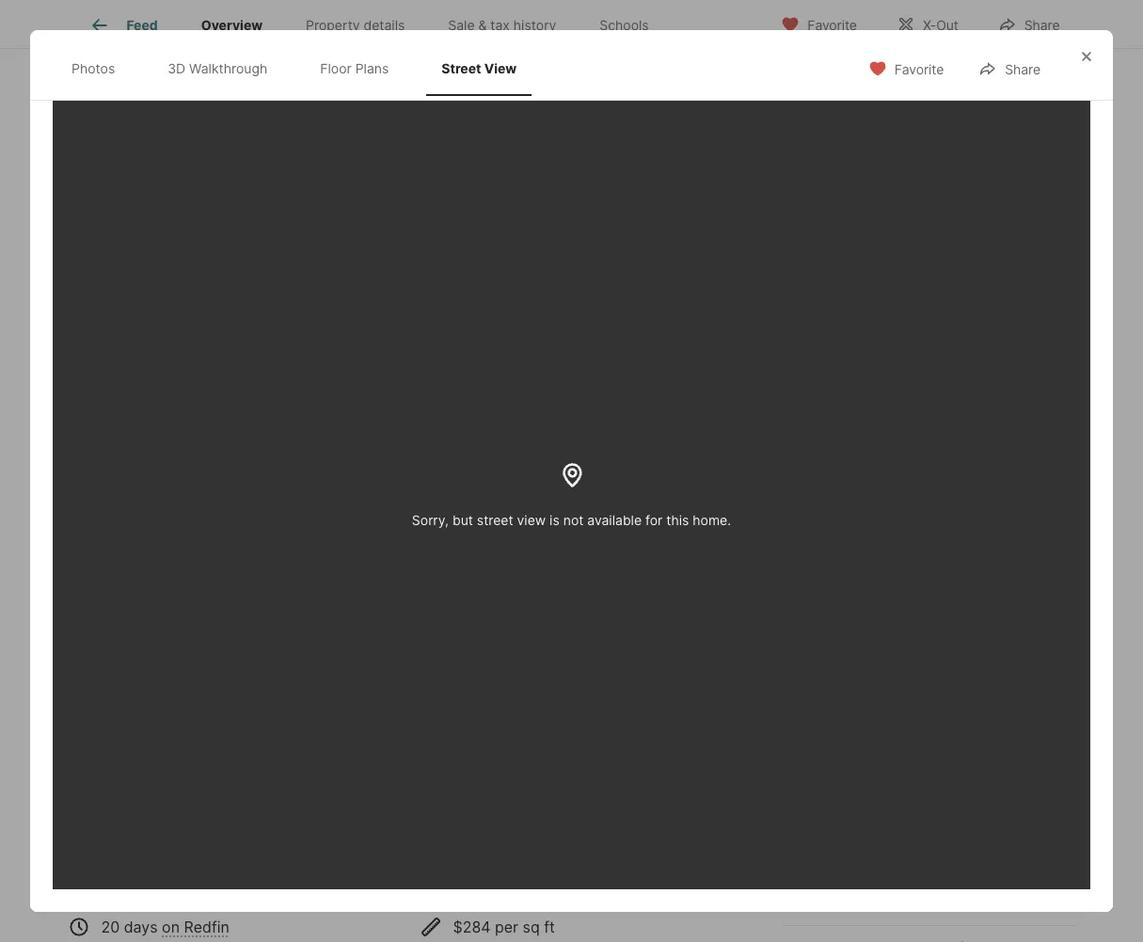 Task type: locate. For each thing, give the bounding box(es) containing it.
floor up gourmet
[[284, 842, 316, 861]]

start an offer
[[881, 878, 977, 897]]

0 horizontal spatial favorite
[[808, 16, 857, 32]]

room.
[[266, 888, 307, 906]]

0 vertical spatial floor
[[405, 820, 437, 839]]

0 vertical spatial the
[[444, 797, 472, 816]]

favorite for x-out
[[808, 16, 857, 32]]

2 6024 towering oaks ln, charlotte, nc 28205 image from the left
[[782, 46, 1076, 278]]

floor up design
[[154, 910, 187, 929]]

is inside mls # 4064036 representative photos added. the breckenridge ii plan at hudson oaks is a 3-story new construction townhome! ground floor features a large guest suite accessed from the 2-car garage. the second floor offers a beautiful open-concept layout that includes a large gathering room with deck, a gourmet kitchen with a spacious center-island and bright dining room with adjacent powder room. all 3 bedrooms, including the deluxe owner's suite, are found on the third floor along with the conveniently located laundry room and secondary bath. numerous design upgrades include gray cabinets throughout house, upgrade cabinet har
[[738, 797, 750, 816]]

tab list containing feed
[[67, 0, 686, 48]]

the up per
[[495, 888, 518, 906]]

1 option from the left
[[782, 678, 919, 727]]

and down the that
[[604, 865, 631, 884]]

added.
[[385, 797, 440, 816]]

1 vertical spatial the
[[196, 842, 223, 861]]

new
[[137, 820, 167, 839]]

new construction
[[90, 67, 212, 81]]

a down the second
[[258, 865, 267, 884]]

x-
[[923, 16, 937, 32]]

concept
[[488, 842, 546, 861]]

large down 'breckenridge'
[[517, 820, 552, 839]]

the left 2-
[[67, 842, 91, 861]]

sale
[[448, 17, 475, 33]]

0 vertical spatial large
[[517, 820, 552, 839]]

along
[[191, 910, 230, 929]]

sq
[[523, 918, 540, 937]]

$284
[[453, 918, 491, 937]]

1 horizontal spatial is
[[738, 797, 750, 816]]

large down the "from"
[[707, 842, 742, 861]]

3d
[[168, 60, 186, 76]]

option
[[782, 678, 919, 727], [919, 678, 1076, 727]]

a up concept on the bottom left of page
[[504, 820, 513, 839]]

a down ground
[[367, 842, 375, 861]]

dining
[[681, 865, 724, 884]]

0 vertical spatial share
[[1025, 16, 1060, 32]]

the up features
[[444, 797, 472, 816]]

share for the topmost share button
[[1025, 16, 1060, 32]]

on up numerous
[[67, 910, 85, 929]]

at
[[621, 797, 635, 816]]

with down beautiful at the bottom
[[391, 865, 422, 884]]

floor down added.
[[405, 820, 437, 839]]

favorite button inside dialog
[[852, 49, 960, 88]]

floor
[[405, 820, 437, 839], [284, 842, 316, 861], [154, 910, 187, 929]]

1 vertical spatial and
[[546, 910, 573, 929]]

gray
[[323, 933, 355, 942]]

conveniently
[[296, 910, 387, 929]]

a
[[67, 820, 76, 839], [504, 820, 513, 839], [367, 842, 375, 861], [694, 842, 703, 861], [258, 865, 267, 884], [426, 865, 434, 884]]

x-out button
[[881, 4, 975, 43]]

room down garage.
[[140, 865, 176, 884]]

with up third at the left
[[108, 888, 138, 906]]

this
[[667, 512, 689, 528]]

tab list inside dialog
[[53, 41, 551, 96]]

0 horizontal spatial 6024 towering oaks ln, charlotte, nc 28205 image
[[67, 46, 774, 517]]

2 horizontal spatial floor
[[405, 820, 437, 839]]

room down the gathering
[[67, 888, 104, 906]]

found
[[703, 888, 744, 906]]

property details
[[306, 17, 405, 33]]

tab list
[[67, 0, 686, 48], [53, 41, 551, 96]]

the
[[67, 842, 91, 861], [495, 888, 518, 906], [89, 910, 113, 929], [269, 910, 292, 929]]

0 vertical spatial favorite
[[808, 16, 857, 32]]

0 horizontal spatial large
[[517, 820, 552, 839]]

1 horizontal spatial floor
[[284, 842, 316, 861]]

feed link
[[89, 14, 158, 37]]

tab list up plans
[[67, 0, 686, 48]]

tab list containing photos
[[53, 41, 551, 96]]

that
[[598, 842, 626, 861]]

a up dining
[[694, 842, 703, 861]]

is left not
[[550, 512, 560, 528]]

start an offer button
[[782, 865, 1076, 910]]

features
[[442, 820, 500, 839]]

None button
[[886, 571, 972, 659], [793, 572, 879, 658], [979, 572, 1065, 658], [886, 571, 972, 659], [793, 572, 879, 658], [979, 572, 1065, 658]]

feed
[[127, 17, 158, 33]]

overview
[[201, 17, 263, 33]]

dialog containing photos
[[30, 30, 1114, 912]]

1 horizontal spatial on
[[162, 918, 180, 937]]

ii
[[574, 797, 582, 816]]

large
[[517, 820, 552, 839], [707, 842, 742, 861]]

list box
[[782, 678, 1076, 727]]

a down beautiful at the bottom
[[426, 865, 434, 884]]

tab list down property
[[53, 41, 551, 96]]

property details tab
[[284, 3, 427, 48]]

1 vertical spatial share button
[[963, 49, 1057, 88]]

details
[[364, 17, 405, 33]]

0 horizontal spatial is
[[550, 512, 560, 528]]

0 vertical spatial favorite button
[[766, 4, 873, 43]]

favorite button for x-out
[[766, 4, 873, 43]]

townhome!
[[265, 820, 344, 839]]

cabinets
[[359, 933, 419, 942]]

0 horizontal spatial floor
[[154, 910, 187, 929]]

construction
[[171, 820, 261, 839]]

0 horizontal spatial and
[[546, 910, 573, 929]]

share inside dialog
[[1006, 61, 1041, 77]]

favorite
[[808, 16, 857, 32], [895, 61, 944, 77]]

street
[[442, 60, 481, 76]]

1 vertical spatial favorite
[[895, 61, 944, 77]]

is up the "from"
[[738, 797, 750, 816]]

the
[[444, 797, 472, 816], [196, 842, 223, 861]]

3d walkthrough
[[168, 60, 268, 76]]

for
[[646, 512, 663, 528]]

from
[[712, 820, 745, 839]]

guest
[[557, 820, 597, 839]]

0 horizontal spatial room
[[67, 888, 104, 906]]

and down deluxe
[[546, 910, 573, 929]]

0 vertical spatial is
[[550, 512, 560, 528]]

photos
[[72, 60, 115, 76]]

not
[[564, 512, 584, 528]]

walkthrough
[[189, 60, 268, 76]]

favorite button for share
[[852, 49, 960, 88]]

1 vertical spatial is
[[738, 797, 750, 816]]

overview tab
[[180, 3, 284, 48]]

0 vertical spatial room
[[140, 865, 176, 884]]

on
[[67, 910, 85, 929], [162, 918, 180, 937]]

0 horizontal spatial the
[[196, 842, 223, 861]]

1 vertical spatial floor
[[284, 842, 316, 861]]

0 horizontal spatial on
[[67, 910, 85, 929]]

2 option from the left
[[919, 678, 1076, 727]]

all
[[311, 888, 328, 906]]

share
[[1025, 16, 1060, 32], [1006, 61, 1041, 77]]

1 horizontal spatial and
[[604, 865, 631, 884]]

1 vertical spatial large
[[707, 842, 742, 861]]

2 horizontal spatial room
[[505, 910, 542, 929]]

1 horizontal spatial favorite
[[895, 61, 944, 77]]

share button right out
[[983, 4, 1076, 43]]

dialog
[[30, 30, 1114, 912]]

is
[[550, 512, 560, 528], [738, 797, 750, 816]]

the down the construction
[[196, 842, 223, 861]]

schools tab
[[578, 3, 671, 48]]

1 vertical spatial share
[[1006, 61, 1041, 77]]

on right 'days' on the bottom left of page
[[162, 918, 180, 937]]

representative
[[188, 797, 314, 816]]

is inside dialog
[[550, 512, 560, 528]]

home.
[[693, 512, 732, 528]]

including
[[426, 888, 490, 906]]

1 horizontal spatial the
[[444, 797, 472, 816]]

6024 towering oaks ln, charlotte, nc 28205 image
[[67, 46, 774, 517], [782, 46, 1076, 278]]

with up upgrades
[[234, 910, 264, 929]]

carousel group
[[793, 571, 1084, 659]]

throughout
[[424, 933, 503, 942]]

suite
[[601, 820, 635, 839]]

1 vertical spatial favorite button
[[852, 49, 960, 88]]

share button down x-out button
[[963, 49, 1057, 88]]

favorite for share
[[895, 61, 944, 77]]

offers
[[321, 842, 362, 861]]

floor
[[320, 60, 352, 76]]

x-out
[[923, 16, 959, 32]]

days
[[124, 918, 158, 937]]

located
[[391, 910, 444, 929]]

bedrooms,
[[346, 888, 422, 906]]

1 vertical spatial room
[[67, 888, 104, 906]]

deluxe
[[522, 888, 569, 906]]

open-
[[446, 842, 488, 861]]

accessed
[[640, 820, 708, 839]]

3
[[332, 888, 342, 906]]

tab list for x-out
[[67, 0, 686, 48]]

1 horizontal spatial 6024 towering oaks ln, charlotte, nc 28205 image
[[782, 46, 1076, 278]]

owner's
[[573, 888, 629, 906]]

room up house,
[[505, 910, 542, 929]]



Task type: describe. For each thing, give the bounding box(es) containing it.
center-
[[506, 865, 558, 884]]

0 vertical spatial share button
[[983, 4, 1076, 43]]

kitchen
[[335, 865, 387, 884]]

plan
[[587, 797, 617, 816]]

house,
[[507, 933, 554, 942]]

photos
[[319, 797, 381, 816]]

new
[[90, 67, 117, 81]]

#
[[103, 797, 113, 816]]

island
[[558, 865, 600, 884]]

1 horizontal spatial room
[[140, 865, 176, 884]]

ground
[[348, 820, 401, 839]]

upgrade
[[558, 933, 618, 942]]

schools
[[600, 17, 649, 33]]

street view
[[442, 60, 517, 76]]

the up include
[[269, 910, 292, 929]]

photos tab
[[56, 45, 130, 92]]

0 vertical spatial and
[[604, 865, 631, 884]]

offer
[[942, 878, 977, 897]]

beautiful
[[379, 842, 441, 861]]

20
[[101, 918, 120, 937]]

with up 'adjacent' on the left bottom of page
[[180, 865, 211, 884]]

floor plans
[[320, 60, 389, 76]]

layout
[[551, 842, 594, 861]]

an
[[921, 878, 939, 897]]

cabinet
[[622, 933, 675, 942]]

sorry, but street view is not available for this home.
[[412, 512, 732, 528]]

3-
[[80, 820, 97, 839]]

$284 per sq ft
[[453, 918, 555, 937]]

story
[[97, 820, 133, 839]]

tab list for share
[[53, 41, 551, 96]]

mls
[[67, 797, 99, 816]]

view
[[484, 60, 517, 76]]

car
[[111, 842, 133, 861]]

20 days on redfin
[[101, 918, 230, 937]]

2 vertical spatial floor
[[154, 910, 187, 929]]

upgrades
[[196, 933, 263, 942]]

garage.
[[138, 842, 192, 861]]

street view tab
[[427, 45, 532, 92]]

mls # 4064036 representative photos added. the breckenridge ii plan at hudson oaks is a 3-story new construction townhome! ground floor features a large guest suite accessed from the 2-car garage. the second floor offers a beautiful open-concept layout that includes a large gathering room with deck, a gourmet kitchen with a spacious center-island and bright dining room with adjacent powder room. all 3 bedrooms, including the deluxe owner's suite, are found on the third floor along with the conveniently located laundry room and secondary bath. numerous design upgrades include gray cabinets throughout house, upgrade cabinet har
[[67, 797, 750, 942]]

breckenridge
[[476, 797, 570, 816]]

available
[[588, 512, 642, 528]]

sale & tax history
[[448, 17, 557, 33]]

plans
[[356, 60, 389, 76]]

are
[[676, 888, 698, 906]]

powder
[[208, 888, 262, 906]]

history
[[514, 17, 557, 33]]

hudson
[[639, 797, 694, 816]]

third
[[117, 910, 150, 929]]

gourmet
[[271, 865, 331, 884]]

construction
[[119, 67, 212, 81]]

secondary
[[577, 910, 652, 929]]

1 6024 towering oaks ln, charlotte, nc 28205 image from the left
[[67, 46, 774, 517]]

gathering
[[67, 865, 135, 884]]

bright
[[635, 865, 677, 884]]

adjacent
[[143, 888, 204, 906]]

includes
[[631, 842, 690, 861]]

design
[[144, 933, 192, 942]]

laundry
[[448, 910, 501, 929]]

3d walkthrough tab
[[153, 45, 283, 92]]

sale & tax history tab
[[427, 3, 578, 48]]

on inside mls # 4064036 representative photos added. the breckenridge ii plan at hudson oaks is a 3-story new construction townhome! ground floor features a large guest suite accessed from the 2-car garage. the second floor offers a beautiful open-concept layout that includes a large gathering room with deck, a gourmet kitchen with a spacious center-island and bright dining room with adjacent powder room. all 3 bedrooms, including the deluxe owner's suite, are found on the third floor along with the conveniently located laundry room and secondary bath. numerous design upgrades include gray cabinets throughout house, upgrade cabinet har
[[67, 910, 85, 929]]

share for the bottom share button
[[1006, 61, 1041, 77]]

deck,
[[215, 865, 254, 884]]

new construction link
[[67, 46, 774, 521]]

numerous
[[67, 933, 140, 942]]

ft
[[544, 918, 555, 937]]

property
[[306, 17, 360, 33]]

&
[[479, 17, 487, 33]]

tax
[[491, 17, 510, 33]]

but
[[453, 512, 473, 528]]

suite,
[[633, 888, 672, 906]]

per
[[495, 918, 519, 937]]

on redfin link
[[162, 918, 230, 937]]

second
[[227, 842, 280, 861]]

4064036
[[117, 797, 183, 816]]

redfin
[[184, 918, 230, 937]]

view
[[517, 512, 546, 528]]

1 horizontal spatial large
[[707, 842, 742, 861]]

the up numerous
[[89, 910, 113, 929]]

a left 3-
[[67, 820, 76, 839]]

oaks
[[698, 797, 734, 816]]

2 vertical spatial room
[[505, 910, 542, 929]]

floor plans tab
[[305, 45, 404, 92]]

sorry,
[[412, 512, 449, 528]]



Task type: vqa. For each thing, say whether or not it's contained in the screenshot.
top "large"
yes



